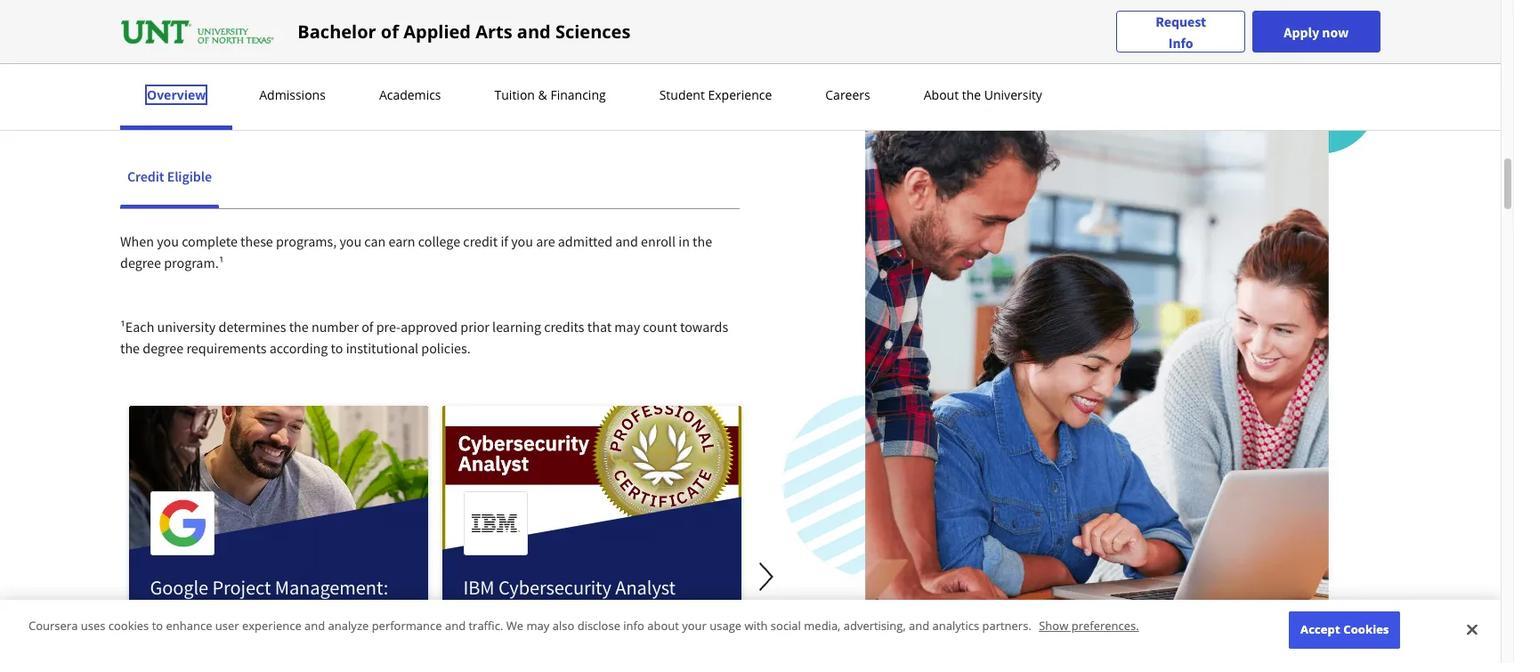 Task type: vqa. For each thing, say whether or not it's contained in the screenshot.
Find your new career
no



Task type: locate. For each thing, give the bounding box(es) containing it.
degree down when
[[120, 254, 161, 272]]

in
[[679, 232, 690, 250]]

0 horizontal spatial enroll
[[254, 85, 289, 103]]

of inside ¹each university determines the number of pre-approved prior learning credits that may count towards the degree requirements according to institutional policies.
[[362, 318, 373, 336]]

you right if
[[511, 232, 533, 250]]

you right when
[[157, 232, 179, 250]]

2 ibm from the top
[[464, 605, 486, 623]]

college
[[418, 232, 460, 250]]

partner logo image for ibm
[[472, 499, 520, 547]]

show preferences. link
[[1039, 618, 1139, 634]]

of
[[381, 19, 399, 43], [362, 318, 373, 336]]

and right admitted
[[615, 232, 638, 250]]

0 horizontal spatial of
[[362, 318, 373, 336]]

of left pre-
[[362, 318, 373, 336]]

according
[[269, 339, 328, 357]]

cybersecurity
[[499, 575, 612, 600]]

when you complete these programs, you can earn college credit if you are admitted and enroll in the degree program.¹
[[120, 232, 712, 272]]

student
[[659, 86, 705, 103]]

2 vertical spatial degree
[[143, 339, 184, 357]]

0 vertical spatial may
[[615, 318, 640, 336]]

1 vertical spatial enroll
[[641, 232, 676, 250]]

that
[[587, 318, 612, 336]]

1 vertical spatial to
[[152, 618, 163, 634]]

to
[[331, 339, 343, 357], [152, 618, 163, 634]]

a
[[161, 32, 173, 64]]

partner logo image
[[158, 499, 207, 547], [472, 499, 520, 547]]

partner logo image for google
[[158, 499, 207, 547]]

info
[[623, 618, 644, 634]]

may right that in the left of the page
[[615, 318, 640, 336]]

enroll inside the when you complete these programs, you can earn college credit if you are admitted and enroll in the degree program.¹
[[641, 232, 676, 250]]

card banner image
[[129, 406, 428, 555], [442, 406, 742, 555]]

to inside privacy alert dialog
[[152, 618, 163, 634]]

we
[[506, 618, 524, 634]]

1 ibm from the top
[[464, 575, 495, 600]]

to right cookies
[[152, 618, 163, 634]]

the right in
[[693, 232, 712, 250]]

1 vertical spatial degree
[[120, 254, 161, 272]]

accept cookies
[[1301, 622, 1389, 638]]

1 horizontal spatial to
[[331, 339, 343, 357]]

about
[[647, 618, 679, 634]]

admissions link
[[254, 86, 331, 103]]

0 horizontal spatial partner logo image
[[158, 499, 207, 547]]

eligible
[[167, 167, 212, 185]]

1 horizontal spatial enroll
[[641, 232, 676, 250]]

careers link
[[820, 86, 876, 103]]

0 horizontal spatial may
[[527, 618, 550, 634]]

2 partner logo image from the left
[[472, 499, 520, 547]]

0 vertical spatial ibm
[[464, 575, 495, 600]]

to down number
[[331, 339, 343, 357]]

your
[[682, 618, 707, 634]]

learning
[[492, 318, 541, 336]]

1 partner logo image from the left
[[158, 499, 207, 547]]

degree down university at the left of the page
[[143, 339, 184, 357]]

1 vertical spatial credit
[[463, 232, 498, 250]]

1 card banner image from the left
[[129, 406, 428, 555]]

google right cookies
[[150, 605, 193, 623]]

enroll
[[254, 85, 289, 103], [641, 232, 676, 250]]

the
[[962, 86, 981, 103], [693, 232, 712, 250], [289, 318, 309, 336], [120, 339, 140, 357]]

traffic.
[[469, 618, 503, 634]]

the right about
[[962, 86, 981, 103]]

and right arts
[[517, 19, 551, 43]]

management:
[[275, 575, 389, 600]]

0 vertical spatial degree
[[361, 32, 433, 64]]

0 vertical spatial google
[[150, 575, 209, 600]]

0 horizontal spatial to
[[152, 618, 163, 634]]

1 vertical spatial may
[[527, 618, 550, 634]]

number
[[311, 318, 359, 336]]

about
[[924, 86, 959, 103]]

credit
[[127, 167, 164, 185]]

credit eligible
[[127, 167, 212, 185]]

and left traffic.
[[445, 618, 466, 634]]

earn credit before you enroll
[[120, 85, 289, 103]]

card banner image for cybersecurity
[[442, 406, 742, 555]]

1 horizontal spatial may
[[615, 318, 640, 336]]

ibm up traffic.
[[464, 575, 495, 600]]

ibm
[[464, 575, 495, 600], [464, 605, 486, 623]]

apply now
[[1284, 23, 1349, 41]]

student experience link
[[654, 86, 777, 103]]

ibm left we
[[464, 605, 486, 623]]

institutional
[[346, 339, 418, 357]]

degree up academics
[[361, 32, 433, 64]]

2 card banner image from the left
[[442, 406, 742, 555]]

enroll down get a head start on this degree
[[254, 85, 289, 103]]

cookies
[[108, 618, 149, 634]]

1 horizontal spatial of
[[381, 19, 399, 43]]

advertising,
[[844, 618, 906, 634]]

1 vertical spatial google
[[150, 605, 193, 623]]

google
[[150, 575, 209, 600], [150, 605, 193, 623]]

&
[[538, 86, 547, 103]]

may right we
[[527, 618, 550, 634]]

the inside the when you complete these programs, you can earn college credit if you are admitted and enroll in the degree program.¹
[[693, 232, 712, 250]]

policies.
[[421, 339, 471, 357]]

credit right 'earn'
[[150, 85, 185, 103]]

may inside privacy alert dialog
[[527, 618, 550, 634]]

0 vertical spatial enroll
[[254, 85, 289, 103]]

request info button
[[1117, 10, 1245, 53]]

disclose
[[577, 618, 620, 634]]

about the university
[[924, 86, 1042, 103]]

experience
[[242, 618, 301, 634]]

1 vertical spatial ibm
[[464, 605, 486, 623]]

earn
[[120, 85, 148, 103]]

1 horizontal spatial partner logo image
[[472, 499, 520, 547]]

ibm cybersecurity analyst ibm
[[464, 575, 676, 623]]

1 horizontal spatial credit
[[463, 232, 498, 250]]

financing
[[551, 86, 606, 103]]

credit left if
[[463, 232, 498, 250]]

0 vertical spatial credit
[[150, 85, 185, 103]]

google project management: google
[[150, 575, 389, 623]]

towards
[[680, 318, 728, 336]]

0 vertical spatial of
[[381, 19, 399, 43]]

earn
[[389, 232, 415, 250]]

uses
[[81, 618, 105, 634]]

also
[[553, 618, 574, 634]]

the down ¹each
[[120, 339, 140, 357]]

0 horizontal spatial card banner image
[[129, 406, 428, 555]]

approved
[[401, 318, 458, 336]]

programs,
[[276, 232, 337, 250]]

usage
[[710, 618, 742, 634]]

1 vertical spatial of
[[362, 318, 373, 336]]

0 vertical spatial to
[[331, 339, 343, 357]]

enhance
[[166, 618, 212, 634]]

and
[[517, 19, 551, 43], [615, 232, 638, 250], [305, 618, 325, 634], [445, 618, 466, 634], [909, 618, 930, 634]]

start
[[235, 32, 282, 64]]

requirements
[[186, 339, 267, 357]]

credit inside the when you complete these programs, you can earn college credit if you are admitted and enroll in the degree program.¹
[[463, 232, 498, 250]]

1 horizontal spatial card banner image
[[442, 406, 742, 555]]

google up enhance
[[150, 575, 209, 600]]

get
[[120, 32, 156, 64]]

of left applied
[[381, 19, 399, 43]]

enroll left in
[[641, 232, 676, 250]]

before
[[188, 85, 226, 103]]

analyze
[[328, 618, 369, 634]]



Task type: describe. For each thing, give the bounding box(es) containing it.
get a head start on this degree
[[120, 32, 433, 64]]

bachelor of applied arts and sciences
[[298, 19, 631, 43]]

accept cookies button
[[1289, 612, 1401, 649]]

when
[[120, 232, 154, 250]]

stackability banner image
[[782, 36, 1381, 617]]

sciences
[[555, 19, 631, 43]]

¹each university determines the number of pre-approved prior learning credits that may count towards the degree requirements according to institutional policies.
[[120, 318, 728, 357]]

the up according
[[289, 318, 309, 336]]

tuition & financing
[[495, 86, 606, 103]]

media,
[[804, 618, 841, 634]]

overview
[[147, 86, 206, 103]]

card banner image for project
[[129, 406, 428, 555]]

¹each
[[120, 318, 154, 336]]

preferences.
[[1072, 618, 1139, 634]]

partners.
[[982, 618, 1032, 634]]

tuition
[[495, 86, 535, 103]]

university of north texas image
[[120, 17, 276, 46]]

university
[[157, 318, 216, 336]]

may inside ¹each university determines the number of pre-approved prior learning credits that may count towards the degree requirements according to institutional policies.
[[615, 318, 640, 336]]

coursera uses cookies to enhance user experience and analyze performance and traffic. we may also disclose info about your usage with social media, advertising, and analytics partners. show preferences.
[[28, 618, 1139, 634]]

and left analytics
[[909, 618, 930, 634]]

analytics
[[933, 618, 979, 634]]

you left can at the top
[[339, 232, 362, 250]]

request
[[1156, 12, 1206, 30]]

user
[[215, 618, 239, 634]]

with
[[745, 618, 768, 634]]

admissions
[[259, 86, 326, 103]]

2 google from the top
[[150, 605, 193, 623]]

degree inside the when you complete these programs, you can earn college credit if you are admitted and enroll in the degree program.¹
[[120, 254, 161, 272]]

analyst
[[616, 575, 676, 600]]

coursera
[[28, 618, 78, 634]]

and inside the when you complete these programs, you can earn college credit if you are admitted and enroll in the degree program.¹
[[615, 232, 638, 250]]

and left "analyze"
[[305, 618, 325, 634]]

this
[[318, 32, 357, 64]]

now
[[1322, 23, 1349, 41]]

if
[[501, 232, 508, 250]]

to inside ¹each university determines the number of pre-approved prior learning credits that may count towards the degree requirements according to institutional policies.
[[331, 339, 343, 357]]

overview link
[[142, 86, 211, 103]]

are
[[536, 232, 555, 250]]

accept
[[1301, 622, 1340, 638]]

1 google from the top
[[150, 575, 209, 600]]

0 horizontal spatial credit
[[150, 85, 185, 103]]

these
[[240, 232, 273, 250]]

complete
[[182, 232, 238, 250]]

credit eligible button
[[120, 148, 219, 205]]

pre-
[[376, 318, 401, 336]]

apply
[[1284, 23, 1319, 41]]

social
[[771, 618, 801, 634]]

academics
[[379, 86, 441, 103]]

info
[[1169, 33, 1193, 51]]

project
[[213, 575, 271, 600]]

careers
[[825, 86, 870, 103]]

academics link
[[374, 86, 446, 103]]

next slide image
[[745, 555, 788, 598]]

can
[[364, 232, 386, 250]]

degree inside ¹each university determines the number of pre-approved prior learning credits that may count towards the degree requirements according to institutional policies.
[[143, 339, 184, 357]]

university
[[984, 86, 1042, 103]]

prior
[[460, 318, 489, 336]]

request info
[[1156, 12, 1206, 51]]

student experience
[[659, 86, 772, 103]]

applied
[[403, 19, 471, 43]]

experience
[[708, 86, 772, 103]]

privacy alert dialog
[[0, 600, 1501, 663]]

program.¹
[[164, 254, 224, 272]]

cookies
[[1344, 622, 1389, 638]]

tuition & financing link
[[489, 86, 611, 103]]

credits
[[544, 318, 584, 336]]

on
[[287, 32, 314, 64]]

count
[[643, 318, 677, 336]]

about the university link
[[918, 86, 1048, 103]]

performance
[[372, 618, 442, 634]]

arts
[[476, 19, 512, 43]]

you right before
[[229, 85, 251, 103]]

show
[[1039, 618, 1069, 634]]

admitted
[[558, 232, 612, 250]]



